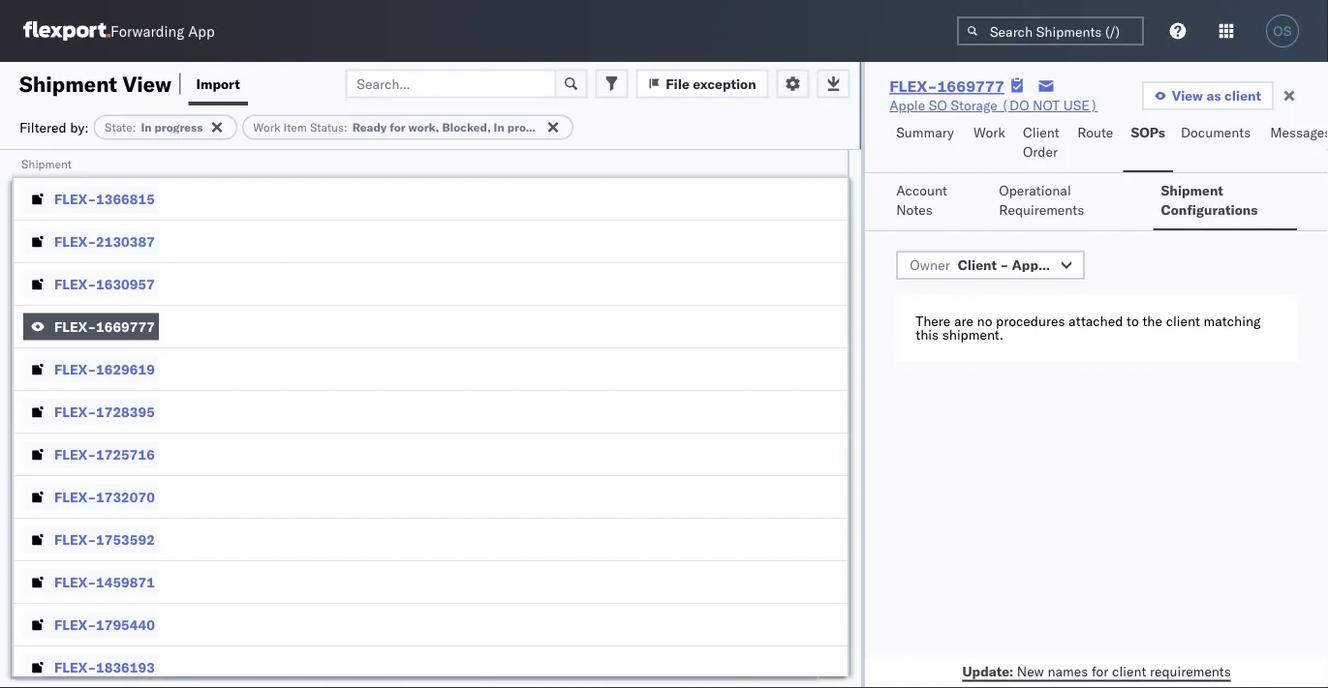 Task type: locate. For each thing, give the bounding box(es) containing it.
shipment up by:
[[19, 70, 117, 97]]

progress right blocked,
[[507, 120, 556, 135]]

flex-1630957 button
[[23, 271, 159, 298]]

client
[[1225, 87, 1261, 104], [1166, 313, 1200, 330], [1112, 663, 1146, 680]]

flex-1725716
[[54, 446, 155, 463]]

flex- down the flex-1728395 button
[[54, 446, 96, 463]]

apple so storage (do not use)
[[890, 97, 1098, 114]]

1 vertical spatial 1669777
[[96, 318, 155, 335]]

view left as on the top of the page
[[1172, 87, 1203, 104]]

1669777 down 1630957
[[96, 318, 155, 335]]

1669777
[[937, 77, 1005, 96], [96, 318, 155, 335]]

work down apple so storage (do not use) 'link' in the top of the page
[[974, 124, 1005, 141]]

work inside button
[[974, 124, 1005, 141]]

import
[[196, 75, 240, 92]]

owner button
[[896, 251, 1085, 280]]

0 vertical spatial shipment
[[19, 70, 117, 97]]

flex-1669777 link
[[890, 77, 1005, 96]]

: left the ready
[[344, 120, 348, 135]]

for right names
[[1092, 663, 1109, 680]]

not
[[1033, 97, 1060, 114]]

account notes button
[[889, 173, 980, 231]]

attached
[[1069, 313, 1123, 330]]

flex- down flex-1366815 button
[[54, 233, 96, 250]]

shipment
[[19, 70, 117, 97], [21, 156, 72, 171], [1161, 182, 1223, 199]]

progress
[[155, 120, 203, 135], [507, 120, 556, 135]]

exception
[[693, 75, 756, 92]]

summary
[[896, 124, 954, 141]]

1629619
[[96, 361, 155, 378]]

2 horizontal spatial client
[[1225, 87, 1261, 104]]

1 horizontal spatial flex-1669777
[[890, 77, 1005, 96]]

flex- down the flex-1732070 button
[[54, 531, 96, 548]]

flex-1728395
[[54, 404, 155, 420]]

shipment down filtered
[[21, 156, 72, 171]]

flex- for flex-1836193 button in the bottom left of the page
[[54, 659, 96, 676]]

client right "the"
[[1166, 313, 1200, 330]]

flex- down flex-1630957 button
[[54, 318, 96, 335]]

flex-1732070 button
[[23, 484, 159, 511]]

1732070
[[96, 489, 155, 506]]

1669777 up storage
[[937, 77, 1005, 96]]

account
[[896, 182, 947, 199]]

requirements
[[1150, 663, 1231, 680]]

work left item
[[253, 120, 280, 135]]

2 in from the left
[[494, 120, 504, 135]]

0 horizontal spatial 1669777
[[96, 318, 155, 335]]

flex-1669777 inside flex-1669777 button
[[54, 318, 155, 335]]

in right state
[[141, 120, 152, 135]]

0 horizontal spatial work
[[253, 120, 280, 135]]

client
[[1023, 124, 1060, 141]]

flex- for the flex-1725716 "button"
[[54, 446, 96, 463]]

view
[[123, 70, 171, 97], [1172, 87, 1203, 104]]

for
[[390, 120, 406, 135], [1092, 663, 1109, 680]]

2 vertical spatial shipment
[[1161, 182, 1223, 199]]

flex- down flex-1669777 button
[[54, 361, 96, 378]]

0 horizontal spatial flex-1669777
[[54, 318, 155, 335]]

1 vertical spatial flex-1669777
[[54, 318, 155, 335]]

flex-1732070
[[54, 489, 155, 506]]

use)
[[1063, 97, 1098, 114]]

1 horizontal spatial progress
[[507, 120, 556, 135]]

in right blocked,
[[494, 120, 504, 135]]

order
[[1023, 143, 1058, 160]]

(do
[[1001, 97, 1029, 114]]

flex-1795440 button
[[23, 612, 159, 639]]

flex- inside button
[[54, 276, 96, 293]]

flex-1669777 up so
[[890, 77, 1005, 96]]

1 horizontal spatial in
[[494, 120, 504, 135]]

there are no procedures attached to the client
[[916, 313, 1200, 330]]

flex- down the flex-1725716 "button"
[[54, 489, 96, 506]]

flex- for flex-1753592 button
[[54, 531, 96, 548]]

flex- down "flex-1629619" "button"
[[54, 404, 96, 420]]

0 horizontal spatial :
[[132, 120, 136, 135]]

flex-1669777 up flex-1629619
[[54, 318, 155, 335]]

work for work item status : ready for work, blocked, in progress
[[253, 120, 280, 135]]

0 horizontal spatial in
[[141, 120, 152, 135]]

shipment up configurations on the top of the page
[[1161, 182, 1223, 199]]

flex- for the flex-1728395 button
[[54, 404, 96, 420]]

shipment for shipment
[[21, 156, 72, 171]]

file exception
[[666, 75, 756, 92]]

import button
[[188, 62, 248, 106]]

1 vertical spatial client
[[1166, 313, 1200, 330]]

flex-
[[890, 77, 937, 96], [54, 190, 96, 207], [54, 233, 96, 250], [54, 276, 96, 293], [54, 318, 96, 335], [54, 361, 96, 378], [54, 404, 96, 420], [54, 446, 96, 463], [54, 489, 96, 506], [54, 531, 96, 548], [54, 574, 96, 591], [54, 617, 96, 634], [54, 659, 96, 676]]

1725716
[[96, 446, 155, 463]]

shipment inside shipment configurations
[[1161, 182, 1223, 199]]

shipment configurations button
[[1153, 173, 1297, 231]]

flex-1366815
[[54, 190, 155, 207]]

1 vertical spatial for
[[1092, 663, 1109, 680]]

flex-2130387 button
[[23, 228, 159, 255]]

1 vertical spatial shipment
[[21, 156, 72, 171]]

1 horizontal spatial view
[[1172, 87, 1203, 104]]

flex-1753592 button
[[23, 527, 159, 554]]

flex-1795440
[[54, 617, 155, 634]]

in
[[141, 120, 152, 135], [494, 120, 504, 135]]

progress down "import" button
[[155, 120, 203, 135]]

1669777 inside button
[[96, 318, 155, 335]]

0 horizontal spatial view
[[123, 70, 171, 97]]

flex- down flex-2130387 button
[[54, 276, 96, 293]]

flex- up flex-2130387 button
[[54, 190, 96, 207]]

flex- down flex-1795440 button on the bottom of page
[[54, 659, 96, 676]]

view up state : in progress
[[123, 70, 171, 97]]

flex- for flex-1630957 button
[[54, 276, 96, 293]]

status
[[310, 120, 344, 135]]

sops button
[[1123, 115, 1173, 172]]

flex- down flex-1459871 button
[[54, 617, 96, 634]]

owner
[[910, 257, 950, 274]]

apple so storage (do not use) link
[[890, 96, 1098, 115]]

flex- down flex-1753592 button
[[54, 574, 96, 591]]

1 progress from the left
[[155, 120, 203, 135]]

0 vertical spatial 1669777
[[937, 77, 1005, 96]]

documents
[[1181, 124, 1251, 141]]

0 horizontal spatial client
[[1112, 663, 1146, 680]]

0 horizontal spatial for
[[390, 120, 406, 135]]

messages button
[[1263, 115, 1328, 172]]

flex- inside "button"
[[54, 361, 96, 378]]

1 horizontal spatial :
[[344, 120, 348, 135]]

flex-1669777
[[890, 77, 1005, 96], [54, 318, 155, 335]]

flex- for flex-1795440 button on the bottom of page
[[54, 617, 96, 634]]

1 horizontal spatial work
[[974, 124, 1005, 141]]

1 horizontal spatial 1669777
[[937, 77, 1005, 96]]

os button
[[1260, 9, 1305, 53]]

: right by:
[[132, 120, 136, 135]]

client left requirements
[[1112, 663, 1146, 680]]

0 vertical spatial client
[[1225, 87, 1261, 104]]

work for work
[[974, 124, 1005, 141]]

work
[[253, 120, 280, 135], [974, 124, 1005, 141]]

2130387
[[96, 233, 155, 250]]

client inside view as client button
[[1225, 87, 1261, 104]]

flex-1753592
[[54, 531, 155, 548]]

shipment for shipment configurations
[[1161, 182, 1223, 199]]

view as client button
[[1142, 81, 1274, 110]]

for left work,
[[390, 120, 406, 135]]

there
[[916, 313, 951, 330]]

file exception button
[[636, 69, 769, 98], [636, 69, 769, 98]]

shipment for shipment view
[[19, 70, 117, 97]]

flex- up apple
[[890, 77, 937, 96]]

matching
[[1204, 313, 1261, 330]]

messages
[[1270, 124, 1328, 141]]

flex- inside "button"
[[54, 446, 96, 463]]

client right as on the top of the page
[[1225, 87, 1261, 104]]

0 horizontal spatial progress
[[155, 120, 203, 135]]

flex- for flex-2130387 button
[[54, 233, 96, 250]]

state
[[105, 120, 132, 135]]



Task type: vqa. For each thing, say whether or not it's contained in the screenshot.
Omkar within the Omkar Savant omkar@adept.ai
no



Task type: describe. For each thing, give the bounding box(es) containing it.
os
[[1273, 24, 1292, 38]]

flex-1629619
[[54, 361, 155, 378]]

forwarding app
[[110, 22, 215, 40]]

to
[[1127, 313, 1139, 330]]

state : in progress
[[105, 120, 203, 135]]

0 vertical spatial flex-1669777
[[890, 77, 1005, 96]]

1 horizontal spatial for
[[1092, 663, 1109, 680]]

flexport. image
[[23, 21, 110, 41]]

filtered by:
[[19, 119, 89, 136]]

shipment view
[[19, 70, 171, 97]]

are
[[954, 313, 974, 330]]

flex- for flex-1459871 button
[[54, 574, 96, 591]]

documents button
[[1173, 115, 1263, 172]]

1630957
[[96, 276, 155, 293]]

flex-1669777 button
[[23, 313, 159, 341]]

client order
[[1023, 124, 1060, 160]]

configurations
[[1161, 202, 1258, 218]]

app
[[188, 22, 215, 40]]

1 : from the left
[[132, 120, 136, 135]]

notes
[[896, 202, 933, 218]]

view inside button
[[1172, 87, 1203, 104]]

update: new names for client requirements
[[962, 663, 1231, 680]]

flex-1836193
[[54, 659, 155, 676]]

2 : from the left
[[344, 120, 348, 135]]

client order button
[[1015, 115, 1070, 172]]

operational requirements
[[999, 182, 1084, 218]]

flex-1728395 button
[[23, 399, 159, 426]]

work,
[[408, 120, 439, 135]]

requirements
[[999, 202, 1084, 218]]

storage
[[951, 97, 998, 114]]

item
[[283, 120, 307, 135]]

shipment button
[[12, 152, 829, 171]]

flex- for flex-1366815 button
[[54, 190, 96, 207]]

1728395
[[96, 404, 155, 420]]

1795440
[[96, 617, 155, 634]]

shipment configurations
[[1161, 182, 1258, 218]]

sops
[[1131, 124, 1165, 141]]

new
[[1017, 663, 1044, 680]]

flex-1725716 button
[[23, 441, 159, 468]]

so
[[929, 97, 947, 114]]

filtered
[[19, 119, 67, 136]]

0 vertical spatial for
[[390, 120, 406, 135]]

names
[[1048, 663, 1088, 680]]

by:
[[70, 119, 89, 136]]

flex-1459871 button
[[23, 569, 159, 596]]

Search Shipments (/) text field
[[957, 16, 1144, 46]]

1836193
[[96, 659, 155, 676]]

1366815
[[96, 190, 155, 207]]

2 progress from the left
[[507, 120, 556, 135]]

flex- for "flex-1629619" "button"
[[54, 361, 96, 378]]

forwarding
[[110, 22, 184, 40]]

view as client
[[1172, 87, 1261, 104]]

flex- for flex-1669777 button
[[54, 318, 96, 335]]

flex-1630957
[[54, 276, 155, 293]]

blocked,
[[442, 120, 491, 135]]

flex- for the flex-1732070 button
[[54, 489, 96, 506]]

Search... text field
[[345, 69, 556, 98]]

flex-1836193 button
[[23, 654, 159, 682]]

matching this shipment.
[[916, 313, 1261, 343]]

1 horizontal spatial client
[[1166, 313, 1200, 330]]

1459871
[[96, 574, 155, 591]]

this
[[916, 326, 939, 343]]

operational requirements button
[[991, 173, 1142, 231]]

file
[[666, 75, 690, 92]]

the
[[1143, 313, 1163, 330]]

flex-1629619 button
[[23, 356, 159, 383]]

forwarding app link
[[23, 21, 215, 41]]

ready
[[352, 120, 387, 135]]

no
[[977, 313, 993, 330]]

1 in from the left
[[141, 120, 152, 135]]

work item status : ready for work, blocked, in progress
[[253, 120, 556, 135]]

flex-1366815 button
[[23, 186, 159, 213]]

procedures
[[996, 313, 1065, 330]]

summary button
[[889, 115, 966, 172]]

route
[[1077, 124, 1113, 141]]

as
[[1207, 87, 1221, 104]]

2 vertical spatial client
[[1112, 663, 1146, 680]]

flex-2130387
[[54, 233, 155, 250]]

flex-1459871
[[54, 574, 155, 591]]

account notes
[[896, 182, 947, 218]]

update:
[[962, 663, 1013, 680]]

1753592
[[96, 531, 155, 548]]

operational
[[999, 182, 1071, 199]]

work button
[[966, 115, 1015, 172]]

resize handle column header
[[825, 150, 848, 689]]



